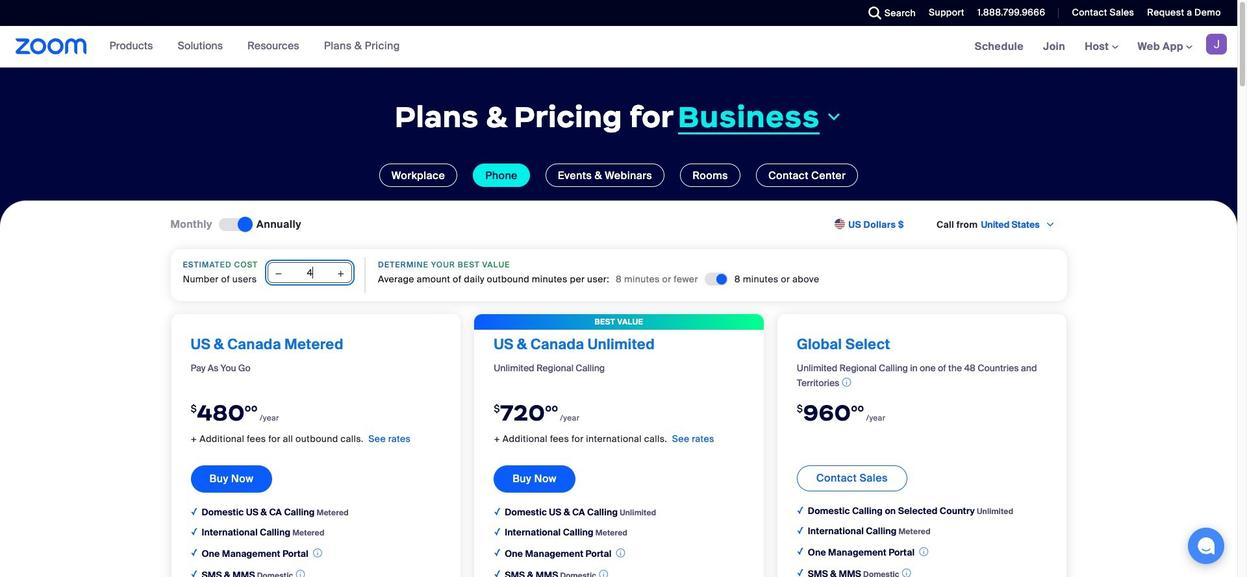 Task type: vqa. For each thing, say whether or not it's contained in the screenshot.
application
yes



Task type: locate. For each thing, give the bounding box(es) containing it.
main content
[[0, 26, 1238, 578]]

selected annual toggle button pressed image
[[219, 219, 250, 232]]

down image
[[826, 109, 843, 125]]

info outline image
[[313, 547, 322, 560], [616, 547, 625, 560]]

number of users: 4 element
[[268, 263, 352, 285]]

info outline image
[[842, 376, 852, 390], [902, 567, 912, 578], [296, 568, 305, 578], [599, 568, 608, 578]]

undefined 4 text field
[[268, 263, 352, 284]]

meetings navigation
[[965, 26, 1238, 68]]

0 horizontal spatial info outline image
[[313, 547, 322, 560]]

1 horizontal spatial info outline image
[[616, 547, 625, 560]]

selected annual toggle button pressed element
[[219, 218, 250, 233]]

banner
[[0, 26, 1238, 68]]

average amount of daily outbound minutes per user:8 minutes or above element
[[735, 273, 820, 286]]

application
[[797, 362, 1047, 391], [202, 546, 441, 561], [505, 546, 745, 561], [808, 567, 1047, 578], [202, 568, 441, 578], [505, 568, 745, 578]]

2 info outline image from the left
[[616, 547, 625, 560]]



Task type: describe. For each thing, give the bounding box(es) containing it.
open chat image
[[1198, 537, 1216, 556]]

tabs of zoom services tab list
[[19, 164, 1218, 187]]

average amount of daily outbound minutes per user:8 minutes or fewer element
[[616, 273, 698, 286]]

undefined 4 increase image
[[336, 268, 346, 281]]

zoom logo image
[[16, 38, 87, 55]]

product information navigation
[[87, 26, 410, 68]]

profile picture image
[[1207, 34, 1227, 55]]

1 info outline image from the left
[[313, 547, 322, 560]]

undefined 4 decrease image
[[274, 268, 283, 281]]



